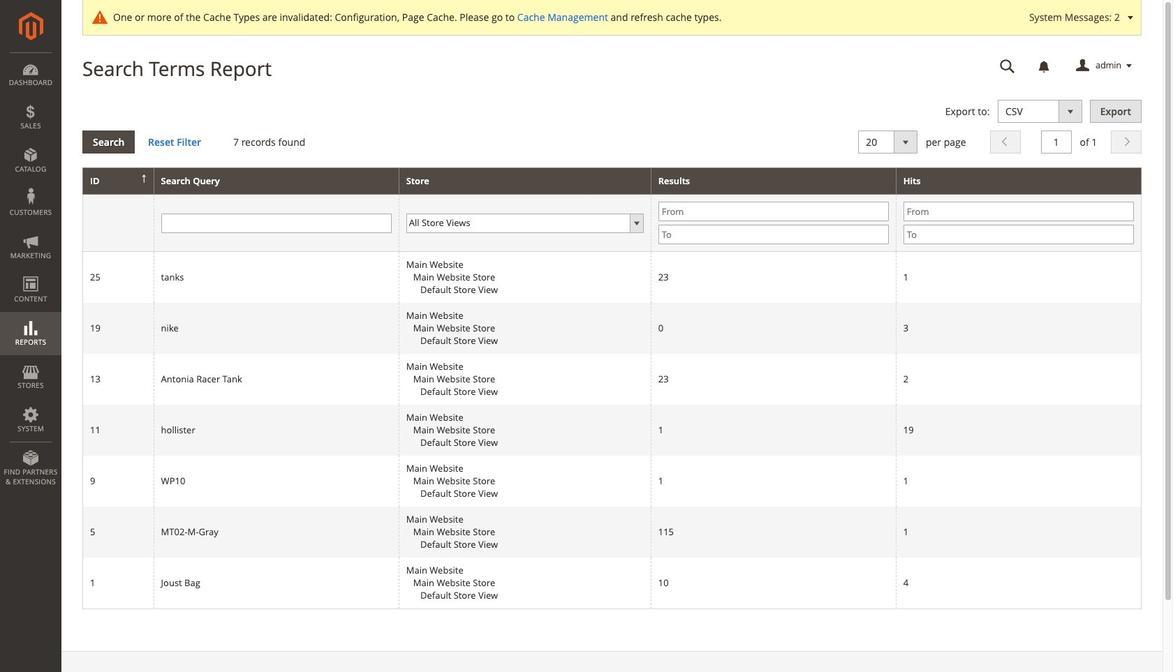 Task type: locate. For each thing, give the bounding box(es) containing it.
0 horizontal spatial to text field
[[659, 225, 889, 245]]

menu bar
[[0, 52, 61, 494]]

2 to text field from the left
[[904, 225, 1134, 245]]

to text field down from text field at the top of page
[[904, 225, 1134, 245]]

1 horizontal spatial to text field
[[904, 225, 1134, 245]]

1 to text field from the left
[[659, 225, 889, 245]]

None text field
[[991, 54, 1025, 78], [1041, 130, 1072, 153], [991, 54, 1025, 78], [1041, 130, 1072, 153]]

magento admin panel image
[[19, 12, 43, 41]]

to text field down from text box
[[659, 225, 889, 245]]

None text field
[[161, 214, 392, 233]]

To text field
[[659, 225, 889, 245], [904, 225, 1134, 245]]



Task type: describe. For each thing, give the bounding box(es) containing it.
to text field for from text box
[[659, 225, 889, 245]]

From text field
[[659, 202, 889, 222]]

From text field
[[904, 202, 1134, 222]]

to text field for from text field at the top of page
[[904, 225, 1134, 245]]



